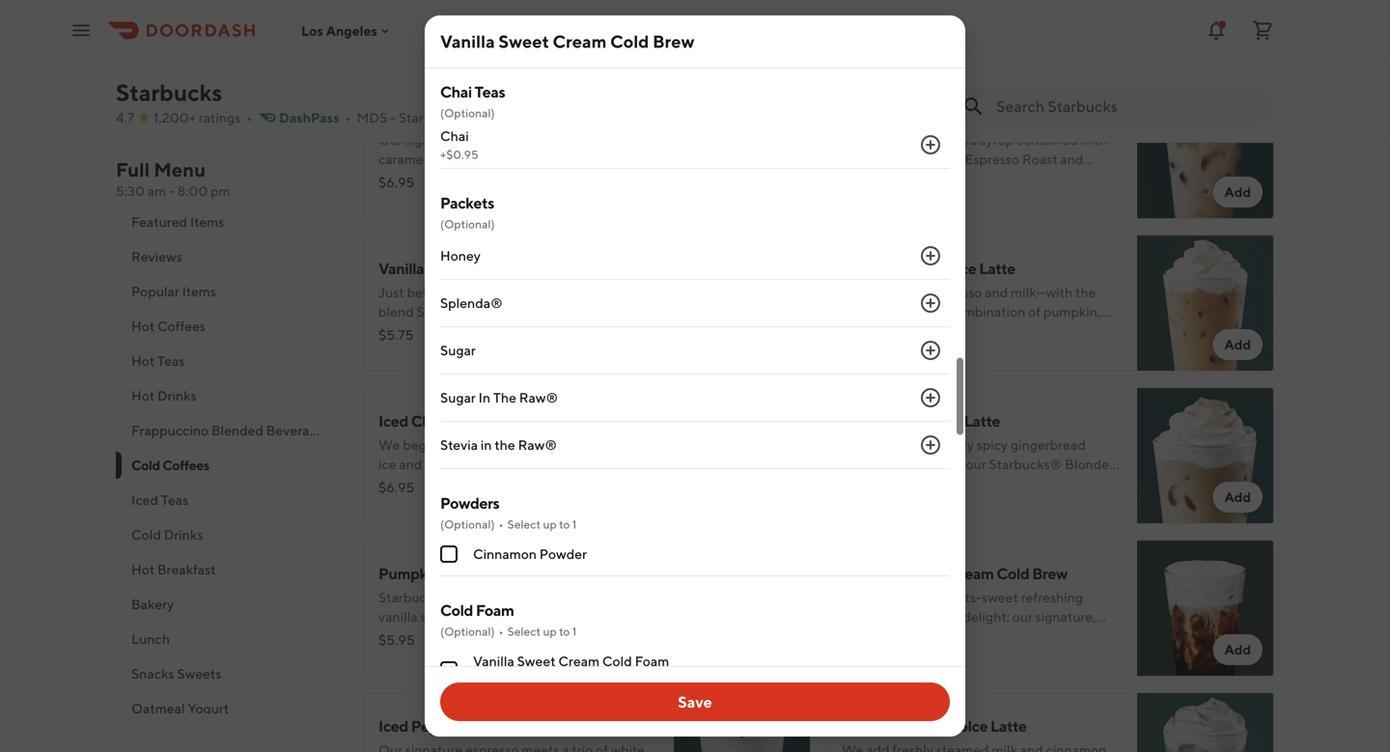 Task type: describe. For each thing, give the bounding box(es) containing it.
spice
[[939, 259, 977, 278]]

cinnamon inside powders group
[[473, 546, 537, 562]]

popular
[[131, 283, 179, 299]]

topping.
[[379, 648, 430, 663]]

pumpkin cream cold brew starbucks® cold brew sweetened with vanilla syrup and topped with pumpkin cream cold foam and a dusting of pumpkin-spice topping.
[[379, 564, 655, 663]]

espresso,
[[466, 132, 522, 148]]

sugar down splenda®
[[440, 342, 476, 358]]

with inside iced caramel brulée latte our signature espresso, milk, ice and rich caramel brulée sauce finished with whipped cream and a supreme topping of even more caramel brulée bits.
[[562, 151, 589, 167]]

mds - starbucks • 1.5 mi
[[357, 110, 516, 126]]

$6.95 for iced caramel brulée latte
[[379, 174, 415, 190]]

full
[[116, 158, 150, 181]]

items for featured items
[[190, 214, 224, 230]]

cream inside iced caramel brulée latte our signature espresso, milk, ice and rich caramel brulée sauce finished with whipped cream and a supreme topping of even more caramel brulée bits.
[[379, 170, 417, 186]]

almondmilk
[[842, 170, 914, 186]]

over
[[917, 170, 944, 186]]

1,200+ ratings •
[[154, 110, 252, 126]]

mds
[[357, 110, 388, 126]]

salted caramel cream cold brew
[[842, 564, 1068, 583]]

hot drinks
[[131, 388, 197, 404]]

ratings
[[199, 110, 241, 126]]

iced gingerbread latte image
[[1138, 387, 1275, 524]]

$5.95
[[379, 632, 415, 648]]

• left mds
[[345, 110, 351, 126]]

cream inside pumpkin cream cold brew starbucks® cold brew sweetened with vanilla syrup and topped with pumpkin cream cold foam and a dusting of pumpkin-spice topping.
[[443, 564, 489, 583]]

iced caramel brulée latte image
[[674, 82, 811, 219]]

up inside cold foam (optional) • select up to 1
[[543, 625, 557, 638]]

hot coffees button
[[116, 309, 340, 344]]

cold inside cold drinks button
[[131, 527, 161, 543]]

more
[[610, 170, 641, 186]]

sugar in the raw®
[[440, 390, 558, 406]]

brulée
[[471, 107, 516, 125]]

milk,
[[525, 132, 554, 148]]

increase quantity by 1 image for splenda®
[[919, 292, 943, 315]]

even
[[577, 170, 607, 186]]

finished
[[510, 151, 559, 167]]

1 horizontal spatial pumpkin
[[875, 259, 936, 278]]

• inside powders (optional) • select up to 1
[[499, 518, 504, 531]]

add button for iced pumpkin spice latte
[[1213, 329, 1263, 360]]

the
[[495, 437, 515, 453]]

foam inside cold foam (optional) • select up to 1
[[476, 601, 514, 620]]

starbucks® inside pumpkin cream cold brew starbucks® cold brew sweetened with vanilla syrup and topped with pumpkin cream cold foam and a dusting of pumpkin-spice topping.
[[379, 590, 452, 606]]

iced for iced teas
[[131, 492, 158, 508]]

1 add button from the top
[[1213, 24, 1263, 55]]

Cinnamon Powder checkbox
[[440, 546, 458, 563]]

latte for iced chestnut praline latte
[[529, 412, 565, 430]]

bakery
[[131, 596, 174, 612]]

snacks sweets
[[131, 666, 221, 682]]

supreme
[[455, 170, 508, 186]]

chai teas group
[[440, 81, 950, 169]]

hot coffees
[[131, 318, 206, 334]]

packets
[[440, 194, 494, 212]]

iced for iced peppermint white chocolate mocha
[[379, 717, 408, 735]]

breakfast
[[157, 562, 216, 578]]

(optional) inside cold foam (optional) • select up to 1
[[440, 625, 495, 638]]

cold drinks button
[[116, 518, 340, 552]]

chai teas (optional)
[[440, 83, 505, 120]]

latte right gingerbread
[[964, 412, 1001, 430]]

frappuccino
[[131, 423, 209, 438]]

white
[[495, 717, 538, 735]]

cold
[[379, 628, 405, 644]]

espresso
[[965, 151, 1020, 167]]

salted caramel cream cold brew image
[[1138, 540, 1275, 677]]

cold drinks
[[131, 527, 203, 543]]

iced teas button
[[116, 483, 340, 518]]

1 brulée from the top
[[430, 151, 470, 167]]

pumpkin-
[[542, 628, 602, 644]]

• left 1.5
[[468, 110, 473, 126]]

hot for hot teas
[[131, 353, 155, 369]]

1 inside powders (optional) • select up to 1
[[572, 518, 577, 531]]

with down sweetened
[[530, 609, 557, 625]]

pumpkin inside pumpkin cream cold brew starbucks® cold brew sweetened with vanilla syrup and topped with pumpkin cream cold foam and a dusting of pumpkin-spice topping.
[[379, 564, 440, 583]]

1 +$0.95 from the top
[[440, 37, 479, 50]]

1 vertical spatial sweet
[[427, 259, 470, 278]]

roast
[[1023, 151, 1058, 167]]

oatmeal yogurt button
[[116, 691, 340, 726]]

add button for iced gingerbread latte
[[1213, 482, 1263, 513]]

and right ice
[[577, 132, 601, 148]]

raw® for stevia in the raw®
[[518, 437, 557, 453]]

1,200+
[[154, 110, 196, 126]]

red
[[1047, 170, 1068, 186]]

4.7
[[116, 110, 134, 126]]

splenda®
[[440, 295, 503, 311]]

mocha
[[614, 717, 661, 735]]

vanilla sweet cream cold brew dialog
[[425, 0, 966, 752]]

save button
[[440, 683, 950, 721]]

8:00
[[177, 183, 208, 199]]

Item Search search field
[[997, 96, 1259, 117]]

add button for salted caramel cream cold brew
[[1213, 634, 1263, 665]]

cream inside pumpkin cream cold brew starbucks® cold brew sweetened with vanilla syrup and topped with pumpkin cream cold foam and a dusting of pumpkin-spice topping.
[[617, 609, 655, 625]]

chai +$0.95
[[440, 128, 479, 161]]

reviews button
[[116, 240, 340, 274]]

pm
[[211, 183, 230, 199]]

brew inside dialog
[[653, 31, 695, 52]]

add for iced pumpkin spice latte
[[1225, 337, 1252, 352]]

hot for hot coffees
[[131, 318, 155, 334]]

chocolate
[[541, 717, 611, 735]]

increase quantity by 1 image inside chai teas group
[[919, 133, 943, 156]]

drinks for cold drinks
[[164, 527, 203, 543]]

iced teas
[[131, 492, 189, 508]]

increase quantity by 1 image for sugar
[[919, 339, 943, 362]]

(optional) inside powders (optional) • select up to 1
[[440, 518, 495, 531]]

hot drinks button
[[116, 379, 340, 413]]

chai for chai teas
[[440, 83, 472, 101]]

starbucks® inside "iced sugar cookie almondmilk latte sugar cookie-flavored syrup combined with starbucks® blonde espresso roast and almondmilk over ice, topped with red and green sprinkles."
[[842, 151, 915, 167]]

peppermint
[[411, 717, 493, 735]]

iced chestnut praline latte
[[379, 412, 565, 430]]

powder
[[540, 546, 587, 562]]

and right red
[[1071, 170, 1094, 186]]

stevia
[[440, 437, 478, 453]]

cookie-
[[880, 132, 927, 148]]

topped inside "iced sugar cookie almondmilk latte sugar cookie-flavored syrup combined with starbucks® blonde espresso roast and almondmilk over ice, topped with red and green sprinkles."
[[970, 170, 1015, 186]]

up inside powders (optional) • select up to 1
[[543, 518, 557, 531]]

latte for iced caramel brulée latte our signature espresso, milk, ice and rich caramel brulée sauce finished with whipped cream and a supreme topping of even more caramel brulée bits.
[[519, 107, 555, 125]]

save
[[678, 693, 713, 711]]

sauce
[[472, 151, 508, 167]]

hot for hot breakfast
[[131, 562, 155, 578]]

1 vertical spatial cinnamon
[[875, 717, 946, 735]]

cold foam (optional) • select up to 1
[[440, 601, 577, 638]]

sweet inside cold foam 'group'
[[517, 653, 556, 669]]

topping
[[511, 170, 559, 186]]

select inside cold foam (optional) • select up to 1
[[508, 625, 541, 638]]

1 horizontal spatial -
[[390, 110, 396, 126]]

5:30
[[116, 183, 145, 199]]

iced caffè americano image
[[1138, 0, 1275, 67]]

los angeles
[[301, 22, 378, 38]]

los
[[301, 22, 323, 38]]

and up red
[[1061, 151, 1084, 167]]

hot breakfast button
[[116, 552, 340, 587]]

powders (optional) • select up to 1
[[440, 494, 577, 531]]

increase quantity by 1 image for sugar in the raw®
[[919, 386, 943, 409]]

our
[[379, 132, 403, 148]]

blended
[[211, 423, 264, 438]]

lunch
[[131, 631, 170, 647]]

2 brulée from the top
[[430, 190, 470, 206]]

angeles
[[326, 22, 378, 38]]

powders
[[440, 494, 500, 512]]

(optional) inside chai teas (optional)
[[440, 106, 495, 120]]

caramel for salted
[[888, 564, 946, 583]]

iced chestnut praline latte image
[[674, 387, 811, 524]]

popular items button
[[116, 274, 340, 309]]

cream inside cold foam 'group'
[[559, 653, 600, 669]]

sugar left in
[[440, 390, 476, 406]]

syrup inside pumpkin cream cold brew starbucks® cold brew sweetened with vanilla syrup and topped with pumpkin cream cold foam and a dusting of pumpkin-spice topping.
[[421, 609, 454, 625]]

ice
[[557, 132, 575, 148]]

drinks for hot drinks
[[157, 388, 197, 404]]

iced for iced gingerbread latte
[[842, 412, 872, 430]]

vanilla sweet cream cold foam
[[473, 653, 670, 669]]



Task type: vqa. For each thing, say whether or not it's contained in the screenshot.
topmost Pickup button
no



Task type: locate. For each thing, give the bounding box(es) containing it.
0 vertical spatial drinks
[[157, 388, 197, 404]]

cold
[[610, 31, 649, 52], [521, 259, 554, 278], [131, 457, 160, 473], [131, 527, 161, 543], [491, 564, 524, 583], [997, 564, 1030, 583], [455, 590, 485, 606], [440, 601, 473, 620], [603, 653, 632, 669]]

cinnamon down powders (optional) • select up to 1
[[473, 546, 537, 562]]

pumpkin
[[875, 259, 936, 278], [379, 564, 440, 583]]

1 horizontal spatial starbucks®
[[842, 151, 915, 167]]

in
[[481, 437, 492, 453]]

1 horizontal spatial of
[[562, 170, 574, 186]]

chai inside chai teas (optional)
[[440, 83, 472, 101]]

oatmeal
[[131, 701, 185, 717]]

vanilla sweet cream cold brew image
[[674, 235, 811, 372]]

spice
[[602, 628, 634, 644]]

4 hot from the top
[[131, 562, 155, 578]]

iced peppermint white chocolate mocha image
[[674, 692, 811, 752]]

1 horizontal spatial foam
[[635, 653, 670, 669]]

vanilla left "honey"
[[379, 259, 424, 278]]

dolce
[[948, 717, 988, 735]]

latte inside "iced sugar cookie almondmilk latte sugar cookie-flavored syrup combined with starbucks® blonde espresso roast and almondmilk over ice, topped with red and green sprinkles."
[[1054, 107, 1090, 125]]

iced for iced sugar cookie almondmilk latte sugar cookie-flavored syrup combined with starbucks® blonde espresso roast and almondmilk over ice, topped with red and green sprinkles.
[[842, 107, 872, 125]]

1 up vanilla sweet cream cold foam
[[572, 625, 577, 638]]

+$0.95 up chai teas (optional)
[[440, 37, 479, 50]]

add for iced sugar cookie almondmilk latte
[[1225, 184, 1252, 200]]

hot for hot drinks
[[131, 388, 155, 404]]

0 vertical spatial up
[[543, 518, 557, 531]]

sweets
[[177, 666, 221, 682]]

0 vertical spatial pumpkin
[[875, 259, 936, 278]]

syrup up espresso
[[981, 132, 1014, 148]]

1 to from the top
[[559, 518, 570, 531]]

-
[[390, 110, 396, 126], [169, 183, 175, 199]]

cream up spice
[[617, 609, 655, 625]]

0 horizontal spatial syrup
[[421, 609, 454, 625]]

3 add button from the top
[[1213, 329, 1263, 360]]

sweet up splenda®
[[427, 259, 470, 278]]

iced for iced caramel brulée latte our signature espresso, milk, ice and rich caramel brulée sauce finished with whipped cream and a supreme topping of even more caramel brulée bits.
[[379, 107, 408, 125]]

0 vertical spatial teas
[[475, 83, 505, 101]]

iced pumpkin spice latte image
[[1138, 235, 1275, 372]]

(optional) inside packets group
[[440, 217, 495, 231]]

notification bell image
[[1205, 19, 1228, 42]]

foam
[[408, 628, 439, 644]]

teas inside button
[[157, 353, 185, 369]]

pumpkin left spice
[[875, 259, 936, 278]]

0 horizontal spatial foam
[[476, 601, 514, 620]]

with
[[1081, 132, 1108, 148], [562, 151, 589, 167], [1018, 170, 1045, 186], [592, 590, 619, 606], [530, 609, 557, 625]]

0 vertical spatial -
[[390, 110, 396, 126]]

1 vertical spatial $6.95
[[842, 327, 878, 343]]

cold coffees
[[131, 457, 209, 473]]

• down "powders"
[[499, 518, 504, 531]]

5 increase quantity by 1 image from the top
[[919, 386, 943, 409]]

brulée left the bits.
[[430, 190, 470, 206]]

signature
[[406, 132, 463, 148]]

1 vertical spatial of
[[526, 628, 539, 644]]

starbucks®
[[842, 151, 915, 167], [379, 590, 452, 606]]

hot breakfast
[[131, 562, 216, 578]]

1 vertical spatial -
[[169, 183, 175, 199]]

iced caramel brulée latte our signature espresso, milk, ice and rich caramel brulée sauce finished with whipped cream and a supreme topping of even more caramel brulée bits.
[[379, 107, 645, 206]]

3 hot from the top
[[131, 388, 155, 404]]

0 horizontal spatial starbucks®
[[379, 590, 452, 606]]

starbucks® up almondmilk
[[842, 151, 915, 167]]

(optional) up chai +$0.95
[[440, 106, 495, 120]]

sweetened
[[522, 590, 589, 606]]

1 vertical spatial select
[[508, 625, 541, 638]]

of left even
[[562, 170, 574, 186]]

(optional) down the packets
[[440, 217, 495, 231]]

pumpkin
[[560, 609, 614, 625]]

vanilla
[[440, 31, 495, 52], [379, 259, 424, 278], [473, 653, 515, 669]]

1 vertical spatial drinks
[[164, 527, 203, 543]]

select inside powders (optional) • select up to 1
[[508, 518, 541, 531]]

teas inside button
[[161, 492, 189, 508]]

iced for iced pumpkin spice latte
[[842, 259, 872, 278]]

a inside pumpkin cream cold brew starbucks® cold brew sweetened with vanilla syrup and topped with pumpkin cream cold foam and a dusting of pumpkin-spice topping.
[[468, 628, 475, 644]]

2 vertical spatial sweet
[[517, 653, 556, 669]]

coffees for cold coffees
[[162, 457, 209, 473]]

vanilla
[[379, 609, 418, 625]]

2 1 from the top
[[572, 625, 577, 638]]

0 horizontal spatial starbucks
[[116, 79, 222, 106]]

full menu 5:30 am - 8:00 pm
[[116, 158, 230, 199]]

raw® for sugar in the raw®
[[519, 390, 558, 406]]

sweet
[[499, 31, 549, 52], [427, 259, 470, 278], [517, 653, 556, 669]]

of right dusting at bottom left
[[526, 628, 539, 644]]

2 increase quantity by 1 image from the top
[[919, 244, 943, 268]]

1 vertical spatial 1
[[572, 625, 577, 638]]

iced cinnamon dolce latte image
[[1138, 692, 1275, 752]]

$6.95 down iced pumpkin spice latte
[[842, 327, 878, 343]]

coffees
[[157, 318, 206, 334], [162, 457, 209, 473]]

up down sweetened
[[543, 625, 557, 638]]

iced sugar cookie almondmilk latte sugar cookie-flavored syrup combined with starbucks® blonde espresso roast and almondmilk over ice, topped with red and green sprinkles.
[[842, 107, 1108, 206]]

whipped
[[591, 151, 645, 167]]

3 increase quantity by 1 image from the top
[[919, 292, 943, 315]]

teas for chai
[[475, 83, 505, 101]]

0 vertical spatial raw®
[[519, 390, 558, 406]]

5 add from the top
[[1225, 642, 1252, 658]]

latte right praline
[[529, 412, 565, 430]]

items right 'popular'
[[182, 283, 216, 299]]

4 add button from the top
[[1213, 482, 1263, 513]]

bakery button
[[116, 587, 340, 622]]

1 horizontal spatial syrup
[[981, 132, 1014, 148]]

1 vertical spatial chai
[[440, 128, 469, 144]]

iced for iced chestnut praline latte
[[379, 412, 408, 430]]

flavored
[[927, 132, 978, 148]]

add button
[[1213, 24, 1263, 55], [1213, 177, 1263, 208], [1213, 329, 1263, 360], [1213, 482, 1263, 513], [1213, 634, 1263, 665]]

hot inside button
[[131, 388, 155, 404]]

iced cinnamon dolce latte
[[842, 717, 1027, 735]]

0 vertical spatial a
[[445, 170, 452, 186]]

cold inside cold foam (optional) • select up to 1
[[440, 601, 473, 620]]

(optional)
[[440, 106, 495, 120], [440, 217, 495, 231], [440, 518, 495, 531], [440, 625, 495, 638]]

foam up 'save' 'button'
[[635, 653, 670, 669]]

0 vertical spatial caramel
[[411, 107, 469, 125]]

0 horizontal spatial pumpkin
[[379, 564, 440, 583]]

teas down cold coffees
[[161, 492, 189, 508]]

oatmeal yogurt
[[131, 701, 229, 717]]

1 vertical spatial pumpkin
[[379, 564, 440, 583]]

1 hot from the top
[[131, 318, 155, 334]]

sweet up mi
[[499, 31, 549, 52]]

to up vanilla sweet cream cold foam
[[559, 625, 570, 638]]

0 vertical spatial cinnamon
[[473, 546, 537, 562]]

0 vertical spatial to
[[559, 518, 570, 531]]

1 vertical spatial teas
[[157, 353, 185, 369]]

syrup up foam
[[421, 609, 454, 625]]

0 vertical spatial $6.95
[[379, 174, 415, 190]]

0 horizontal spatial of
[[526, 628, 539, 644]]

teas for hot
[[157, 353, 185, 369]]

5 add button from the top
[[1213, 634, 1263, 665]]

lunch button
[[116, 622, 340, 657]]

1 caramel from the top
[[379, 151, 427, 167]]

2 select from the top
[[508, 625, 541, 638]]

a left dusting at bottom left
[[468, 628, 475, 644]]

iced peppermint white chocolate mocha
[[379, 717, 661, 735]]

0 horizontal spatial cream
[[379, 170, 417, 186]]

hot
[[131, 318, 155, 334], [131, 353, 155, 369], [131, 388, 155, 404], [131, 562, 155, 578]]

caramel
[[379, 151, 427, 167], [379, 190, 427, 206]]

cinnamon left dolce
[[875, 717, 946, 735]]

1 vertical spatial vanilla sweet cream cold brew
[[379, 259, 592, 278]]

0 vertical spatial items
[[190, 214, 224, 230]]

latte for iced cinnamon dolce latte
[[991, 717, 1027, 735]]

in
[[479, 390, 491, 406]]

2 up from the top
[[543, 625, 557, 638]]

packets group
[[440, 192, 950, 469]]

iced inside iced caramel brulée latte our signature espresso, milk, ice and rich caramel brulée sauce finished with whipped cream and a supreme topping of even more caramel brulée bits.
[[379, 107, 408, 125]]

brulée
[[430, 151, 470, 167], [430, 190, 470, 206]]

starbucks up 1,200+
[[116, 79, 222, 106]]

0 vertical spatial starbucks®
[[842, 151, 915, 167]]

6 increase quantity by 1 image from the top
[[919, 434, 943, 457]]

• right ratings
[[246, 110, 252, 126]]

2 caramel from the top
[[379, 190, 427, 206]]

0 vertical spatial 1
[[572, 518, 577, 531]]

•
[[246, 110, 252, 126], [345, 110, 351, 126], [468, 110, 473, 126], [499, 518, 504, 531], [499, 625, 504, 638]]

2 add from the top
[[1225, 184, 1252, 200]]

beverages
[[266, 423, 331, 438]]

0 vertical spatial cream
[[379, 170, 417, 186]]

add button for iced sugar cookie almondmilk latte
[[1213, 177, 1263, 208]]

0 vertical spatial foam
[[476, 601, 514, 620]]

increase quantity by 1 image
[[919, 133, 943, 156], [919, 244, 943, 268], [919, 292, 943, 315], [919, 339, 943, 362], [919, 386, 943, 409], [919, 434, 943, 457]]

iced caffè latte image
[[674, 0, 811, 67]]

2 hot from the top
[[131, 353, 155, 369]]

pumpkin up vanilla
[[379, 564, 440, 583]]

items inside featured items button
[[190, 214, 224, 230]]

hot up hot drinks
[[131, 353, 155, 369]]

cookie
[[917, 107, 966, 125]]

1 vertical spatial coffees
[[162, 457, 209, 473]]

cinnamon
[[473, 546, 537, 562], [875, 717, 946, 735]]

foam up dusting at bottom left
[[476, 601, 514, 620]]

- inside full menu 5:30 am - 8:00 pm
[[169, 183, 175, 199]]

rich
[[603, 132, 626, 148]]

0 horizontal spatial -
[[169, 183, 175, 199]]

drinks up breakfast
[[164, 527, 203, 543]]

1 vertical spatial brulée
[[430, 190, 470, 206]]

1 vertical spatial syrup
[[421, 609, 454, 625]]

0 horizontal spatial topped
[[483, 609, 527, 625]]

coffees down the popular items
[[157, 318, 206, 334]]

powders group
[[440, 493, 950, 577]]

(optional) right foam
[[440, 625, 495, 638]]

topped up dusting at bottom left
[[483, 609, 527, 625]]

ice,
[[946, 170, 968, 186]]

teas
[[475, 83, 505, 101], [157, 353, 185, 369], [161, 492, 189, 508]]

2 to from the top
[[559, 625, 570, 638]]

mi
[[501, 110, 516, 126]]

chai up mds - starbucks • 1.5 mi
[[440, 83, 472, 101]]

iced inside button
[[131, 492, 158, 508]]

0 vertical spatial caramel
[[379, 151, 427, 167]]

1 vertical spatial foam
[[635, 653, 670, 669]]

0 vertical spatial coffees
[[157, 318, 206, 334]]

reviews
[[131, 249, 182, 265]]

(optional) down "powders"
[[440, 518, 495, 531]]

and right foam
[[442, 628, 465, 644]]

am
[[148, 183, 166, 199]]

0 vertical spatial +$0.95
[[440, 37, 479, 50]]

cream down our
[[379, 170, 417, 186]]

featured items
[[131, 214, 224, 230]]

0 items, open order cart image
[[1252, 19, 1275, 42]]

• left pumpkin- on the bottom left
[[499, 625, 504, 638]]

yogurt
[[188, 701, 229, 717]]

hot up the bakery
[[131, 562, 155, 578]]

honey
[[440, 248, 481, 264]]

add for salted caramel cream cold brew
[[1225, 642, 1252, 658]]

add for iced gingerbread latte
[[1225, 489, 1252, 505]]

starbucks® up vanilla
[[379, 590, 452, 606]]

caramel inside iced caramel brulée latte our signature espresso, milk, ice and rich caramel brulée sauce finished with whipped cream and a supreme topping of even more caramel brulée bits.
[[411, 107, 469, 125]]

1 add from the top
[[1225, 31, 1252, 47]]

0 horizontal spatial cinnamon
[[473, 546, 537, 562]]

1 (optional) from the top
[[440, 106, 495, 120]]

gingerbread
[[875, 412, 962, 430]]

- right mds
[[390, 110, 396, 126]]

to inside powders (optional) • select up to 1
[[559, 518, 570, 531]]

coffees down the frappuccino
[[162, 457, 209, 473]]

latte for iced pumpkin spice latte
[[979, 259, 1016, 278]]

$6.95 left "powders"
[[379, 479, 415, 495]]

and down signature at the top left of the page
[[419, 170, 443, 186]]

$6.95 for iced pumpkin spice latte
[[842, 327, 878, 343]]

sprinkles.
[[880, 190, 938, 206]]

chai for chai
[[440, 128, 469, 144]]

of inside pumpkin cream cold brew starbucks® cold brew sweetened with vanilla syrup and topped with pumpkin cream cold foam and a dusting of pumpkin-spice topping.
[[526, 628, 539, 644]]

0 horizontal spatial a
[[445, 170, 452, 186]]

a
[[445, 170, 452, 186], [468, 628, 475, 644]]

4 (optional) from the top
[[440, 625, 495, 638]]

a for cream
[[468, 628, 475, 644]]

0 vertical spatial syrup
[[981, 132, 1014, 148]]

2 vertical spatial vanilla
[[473, 653, 515, 669]]

• inside cold foam (optional) • select up to 1
[[499, 625, 504, 638]]

coffees for hot coffees
[[157, 318, 206, 334]]

1 horizontal spatial a
[[468, 628, 475, 644]]

increase quantity by 1 image for stevia in the raw®
[[919, 434, 943, 457]]

increase quantity by 1 image for honey
[[919, 244, 943, 268]]

1 up the powder
[[572, 518, 577, 531]]

caramel for iced
[[411, 107, 469, 125]]

1 vertical spatial up
[[543, 625, 557, 638]]

1 vertical spatial to
[[559, 625, 570, 638]]

items inside popular items button
[[182, 283, 216, 299]]

brulée down signature at the top left of the page
[[430, 151, 470, 167]]

latte
[[519, 107, 555, 125], [1054, 107, 1090, 125], [979, 259, 1016, 278], [529, 412, 565, 430], [964, 412, 1001, 430], [991, 717, 1027, 735]]

caramel right salted
[[888, 564, 946, 583]]

1 vertical spatial a
[[468, 628, 475, 644]]

0 vertical spatial starbucks
[[116, 79, 222, 106]]

a inside iced caramel brulée latte our signature espresso, milk, ice and rich caramel brulée sauce finished with whipped cream and a supreme topping of even more caramel brulée bits.
[[445, 170, 452, 186]]

and up dusting at bottom left
[[457, 609, 480, 625]]

drinks up the frappuccino
[[157, 388, 197, 404]]

1 vertical spatial starbucks
[[399, 110, 460, 126]]

0 horizontal spatial caramel
[[411, 107, 469, 125]]

1 vertical spatial cream
[[617, 609, 655, 625]]

1 vertical spatial caramel
[[379, 190, 427, 206]]

1 horizontal spatial starbucks
[[399, 110, 460, 126]]

latte right spice
[[979, 259, 1016, 278]]

items down pm
[[190, 214, 224, 230]]

salted
[[842, 564, 886, 583]]

- right am
[[169, 183, 175, 199]]

3 (optional) from the top
[[440, 518, 495, 531]]

cold foam group
[[440, 600, 950, 752]]

frappuccino blended beverages
[[131, 423, 331, 438]]

hot teas button
[[116, 344, 340, 379]]

chai inside chai +$0.95
[[440, 128, 469, 144]]

0 vertical spatial select
[[508, 518, 541, 531]]

with down ice
[[562, 151, 589, 167]]

4 increase quantity by 1 image from the top
[[919, 339, 943, 362]]

sugar up 'cookie-'
[[875, 107, 914, 125]]

+$0.95 up supreme
[[440, 148, 479, 161]]

1 inside cold foam (optional) • select up to 1
[[572, 625, 577, 638]]

0 vertical spatial vanilla sweet cream cold brew
[[440, 31, 695, 52]]

stevia in the raw®
[[440, 437, 557, 453]]

1 vertical spatial items
[[182, 283, 216, 299]]

$6.95 for iced chestnut praline latte
[[379, 479, 415, 495]]

brew
[[653, 31, 695, 52], [557, 259, 592, 278], [527, 564, 562, 583], [1033, 564, 1068, 583], [487, 590, 519, 606]]

teas inside chai teas (optional)
[[475, 83, 505, 101]]

to
[[559, 518, 570, 531], [559, 625, 570, 638]]

items for popular items
[[182, 283, 216, 299]]

sweet down pumpkin- on the bottom left
[[517, 653, 556, 669]]

sugar up almondmilk
[[842, 132, 878, 148]]

snacks
[[131, 666, 174, 682]]

iced inside "iced sugar cookie almondmilk latte sugar cookie-flavored syrup combined with starbucks® blonde espresso roast and almondmilk over ice, topped with red and green sprinkles."
[[842, 107, 872, 125]]

1 vertical spatial vanilla
[[379, 259, 424, 278]]

iced pumpkin spice latte
[[842, 259, 1016, 278]]

vanilla inside cold foam 'group'
[[473, 653, 515, 669]]

drinks inside button
[[164, 527, 203, 543]]

hot down 'hot teas'
[[131, 388, 155, 404]]

topped down espresso
[[970, 170, 1015, 186]]

2 +$0.95 from the top
[[440, 148, 479, 161]]

chai down mds - starbucks • 1.5 mi
[[440, 128, 469, 144]]

sugar
[[875, 107, 914, 125], [842, 132, 878, 148], [440, 342, 476, 358], [440, 390, 476, 406]]

1 horizontal spatial cinnamon
[[875, 717, 946, 735]]

0 vertical spatial sweet
[[499, 31, 549, 52]]

latte right dolce
[[991, 717, 1027, 735]]

up up the powder
[[543, 518, 557, 531]]

vanilla down dusting at bottom left
[[473, 653, 515, 669]]

1 up from the top
[[543, 518, 557, 531]]

1 horizontal spatial caramel
[[888, 564, 946, 583]]

4 add from the top
[[1225, 489, 1252, 505]]

with right combined
[[1081, 132, 1108, 148]]

1
[[572, 518, 577, 531], [572, 625, 577, 638]]

raw® right the
[[519, 390, 558, 406]]

and
[[577, 132, 601, 148], [1061, 151, 1084, 167], [419, 170, 443, 186], [1071, 170, 1094, 186], [457, 609, 480, 625], [442, 628, 465, 644]]

syrup
[[981, 132, 1014, 148], [421, 609, 454, 625]]

1 vertical spatial starbucks®
[[379, 590, 452, 606]]

select down sweetened
[[508, 625, 541, 638]]

coffees inside hot coffees button
[[157, 318, 206, 334]]

vanilla up chai teas (optional)
[[440, 31, 495, 52]]

drinks inside button
[[157, 388, 197, 404]]

raw® right "the"
[[518, 437, 557, 453]]

raw®
[[519, 390, 558, 406], [518, 437, 557, 453]]

1 horizontal spatial cream
[[617, 609, 655, 625]]

1 horizontal spatial topped
[[970, 170, 1015, 186]]

select
[[508, 518, 541, 531], [508, 625, 541, 638]]

2 chai from the top
[[440, 128, 469, 144]]

with up 'pumpkin'
[[592, 590, 619, 606]]

los angeles button
[[301, 22, 393, 38]]

to up the powder
[[559, 518, 570, 531]]

1 select from the top
[[508, 518, 541, 531]]

+$0.95 inside chai teas group
[[440, 148, 479, 161]]

combined
[[1017, 132, 1079, 148]]

to inside cold foam (optional) • select up to 1
[[559, 625, 570, 638]]

1 vertical spatial topped
[[483, 609, 527, 625]]

latte inside iced caramel brulée latte our signature espresso, milk, ice and rich caramel brulée sauce finished with whipped cream and a supreme topping of even more caramel brulée bits.
[[519, 107, 555, 125]]

2 add button from the top
[[1213, 177, 1263, 208]]

teas up brulée
[[475, 83, 505, 101]]

almondmilk
[[969, 107, 1051, 125]]

2 vertical spatial $6.95
[[379, 479, 415, 495]]

cinnamon powder
[[473, 546, 587, 562]]

1 vertical spatial +$0.95
[[440, 148, 479, 161]]

1 increase quantity by 1 image from the top
[[919, 133, 943, 156]]

menu
[[154, 158, 206, 181]]

1 vertical spatial raw®
[[518, 437, 557, 453]]

topped inside pumpkin cream cold brew starbucks® cold brew sweetened with vanilla syrup and topped with pumpkin cream cold foam and a dusting of pumpkin-spice topping.
[[483, 609, 527, 625]]

of inside iced caramel brulée latte our signature espresso, milk, ice and rich caramel brulée sauce finished with whipped cream and a supreme topping of even more caramel brulée bits.
[[562, 170, 574, 186]]

starbucks up signature at the top left of the page
[[399, 110, 460, 126]]

2 vertical spatial teas
[[161, 492, 189, 508]]

select up cinnamon powder
[[508, 518, 541, 531]]

0 vertical spatial vanilla
[[440, 31, 495, 52]]

dusting
[[477, 628, 524, 644]]

3 add from the top
[[1225, 337, 1252, 352]]

pumpkin cream cold brew image
[[674, 540, 811, 677]]

open menu image
[[70, 19, 93, 42]]

hot down 'popular'
[[131, 318, 155, 334]]

teas for iced
[[161, 492, 189, 508]]

syrup inside "iced sugar cookie almondmilk latte sugar cookie-flavored syrup combined with starbucks® blonde espresso roast and almondmilk over ice, topped with red and green sprinkles."
[[981, 132, 1014, 148]]

cream
[[379, 170, 417, 186], [617, 609, 655, 625]]

iced for iced cinnamon dolce latte
[[842, 717, 872, 735]]

latte up the milk,
[[519, 107, 555, 125]]

with down roast
[[1018, 170, 1045, 186]]

2 (optional) from the top
[[440, 217, 495, 231]]

vanilla sweet cream cold brew inside dialog
[[440, 31, 695, 52]]

teas down hot coffees
[[157, 353, 185, 369]]

0 vertical spatial topped
[[970, 170, 1015, 186]]

1 vertical spatial caramel
[[888, 564, 946, 583]]

caramel up signature at the top left of the page
[[411, 107, 469, 125]]

a for caramel
[[445, 170, 452, 186]]

a up the packets
[[445, 170, 452, 186]]

iced sugar cookie almondmilk latte image
[[1138, 82, 1275, 219]]

0 vertical spatial brulée
[[430, 151, 470, 167]]

1 chai from the top
[[440, 83, 472, 101]]

0 vertical spatial of
[[562, 170, 574, 186]]

0 vertical spatial chai
[[440, 83, 472, 101]]

1 1 from the top
[[572, 518, 577, 531]]

$6.95 down our
[[379, 174, 415, 190]]

latte up combined
[[1054, 107, 1090, 125]]



